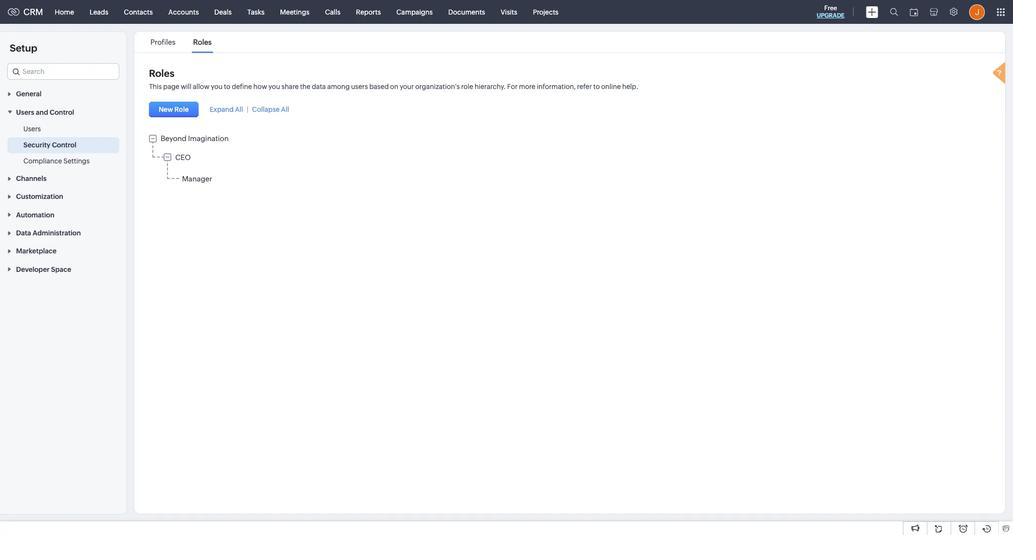 Task type: vqa. For each thing, say whether or not it's contained in the screenshot.
left to
yes



Task type: describe. For each thing, give the bounding box(es) containing it.
list containing profiles
[[142, 32, 221, 53]]

group for this page will allow you to define how you share the data among users based on your organization's role hierarchy. for more information, refer to online help.
[[149, 134, 991, 187]]

administration
[[33, 229, 81, 237]]

roles link
[[192, 38, 213, 46]]

marketplace
[[16, 248, 57, 255]]

allow
[[193, 83, 210, 91]]

this page will allow you to define how you share the data among users based on your organization's role hierarchy. for more information, refer to online help.
[[149, 83, 639, 91]]

home
[[55, 8, 74, 16]]

accounts link
[[161, 0, 207, 24]]

security
[[23, 141, 50, 149]]

based
[[369, 83, 389, 91]]

compliance settings link
[[23, 156, 90, 166]]

expand all | collapse all
[[210, 106, 289, 113]]

ceo
[[175, 154, 191, 162]]

1 you from the left
[[211, 83, 223, 91]]

visits link
[[493, 0, 525, 24]]

2 all from the left
[[281, 106, 289, 113]]

crm
[[23, 7, 43, 17]]

and
[[36, 108, 48, 116]]

0 horizontal spatial roles
[[149, 68, 174, 79]]

new role
[[159, 106, 189, 113]]

data administration button
[[0, 224, 127, 242]]

role
[[174, 106, 189, 113]]

settings
[[63, 157, 90, 165]]

1 all from the left
[[235, 106, 243, 113]]

deals link
[[207, 0, 240, 24]]

security control
[[23, 141, 76, 149]]

roles inside list
[[193, 38, 212, 46]]

profile element
[[964, 0, 991, 24]]

users
[[351, 83, 368, 91]]

will
[[181, 83, 191, 91]]

beyond
[[161, 134, 187, 143]]

beyond imagination
[[161, 134, 229, 143]]

control inside region
[[52, 141, 76, 149]]

profiles
[[150, 38, 176, 46]]

calendar image
[[910, 8, 918, 16]]

online
[[601, 83, 621, 91]]

new
[[159, 106, 173, 113]]

accounts
[[168, 8, 199, 16]]

visits
[[501, 8, 517, 16]]

free
[[824, 4, 837, 12]]

users for users
[[23, 125, 41, 133]]

calls
[[325, 8, 340, 16]]

space
[[51, 266, 71, 274]]

collapse
[[252, 106, 280, 113]]

control inside dropdown button
[[50, 108, 74, 116]]

share
[[282, 83, 299, 91]]

customization
[[16, 193, 63, 201]]

this
[[149, 83, 162, 91]]

data
[[16, 229, 31, 237]]

manager link
[[182, 175, 212, 183]]

search image
[[890, 8, 898, 16]]

developer
[[16, 266, 50, 274]]

imagination
[[188, 134, 229, 143]]

for
[[507, 83, 518, 91]]

general button
[[0, 85, 127, 103]]



Task type: locate. For each thing, give the bounding box(es) containing it.
your
[[400, 83, 414, 91]]

users link
[[23, 124, 41, 134]]

among
[[327, 83, 350, 91]]

refer
[[577, 83, 592, 91]]

profile image
[[969, 4, 985, 20]]

channels button
[[0, 169, 127, 187]]

1 vertical spatial users
[[23, 125, 41, 133]]

roles
[[193, 38, 212, 46], [149, 68, 174, 79]]

on
[[390, 83, 398, 91]]

to
[[224, 83, 230, 91], [593, 83, 600, 91]]

documents
[[448, 8, 485, 16]]

customization button
[[0, 187, 127, 206]]

group containing beyond imagination
[[149, 134, 991, 187]]

the
[[300, 83, 310, 91]]

users left and
[[16, 108, 34, 116]]

tasks link
[[240, 0, 272, 24]]

information,
[[537, 83, 576, 91]]

channels
[[16, 175, 47, 183]]

deals
[[214, 8, 232, 16]]

setup
[[10, 42, 37, 54]]

general
[[16, 90, 42, 98]]

profiles link
[[149, 38, 177, 46]]

help image
[[991, 61, 1010, 87]]

expand
[[210, 106, 234, 113]]

1 vertical spatial roles
[[149, 68, 174, 79]]

group inside group
[[164, 153, 991, 186]]

group
[[149, 134, 991, 187], [164, 153, 991, 186]]

ceo link
[[175, 154, 191, 162]]

crm link
[[8, 7, 43, 17]]

users up security
[[23, 125, 41, 133]]

automation
[[16, 211, 54, 219]]

compliance
[[23, 157, 62, 165]]

1 horizontal spatial to
[[593, 83, 600, 91]]

contacts link
[[116, 0, 161, 24]]

0 horizontal spatial to
[[224, 83, 230, 91]]

1 horizontal spatial roles
[[193, 38, 212, 46]]

Search text field
[[8, 64, 119, 79]]

calls link
[[317, 0, 348, 24]]

all left |
[[235, 106, 243, 113]]

role
[[461, 83, 473, 91]]

create menu image
[[866, 6, 878, 18]]

all right collapse
[[281, 106, 289, 113]]

meetings link
[[272, 0, 317, 24]]

users and control region
[[0, 121, 127, 169]]

new role button
[[149, 102, 199, 117]]

group for beyond imagination
[[164, 153, 991, 186]]

home link
[[47, 0, 82, 24]]

users inside dropdown button
[[16, 108, 34, 116]]

more
[[519, 83, 536, 91]]

compliance settings
[[23, 157, 90, 165]]

to left define
[[224, 83, 230, 91]]

contacts
[[124, 8, 153, 16]]

search element
[[884, 0, 904, 24]]

roles up "this"
[[149, 68, 174, 79]]

users and control button
[[0, 103, 127, 121]]

2 you from the left
[[269, 83, 280, 91]]

1 horizontal spatial all
[[281, 106, 289, 113]]

hierarchy.
[[475, 83, 506, 91]]

reports link
[[348, 0, 389, 24]]

define
[[232, 83, 252, 91]]

reports
[[356, 8, 381, 16]]

2 to from the left
[[593, 83, 600, 91]]

leads
[[90, 8, 108, 16]]

users for users and control
[[16, 108, 34, 116]]

1 horizontal spatial you
[[269, 83, 280, 91]]

security control link
[[23, 140, 76, 150]]

automation button
[[0, 206, 127, 224]]

tasks
[[247, 8, 265, 16]]

data administration
[[16, 229, 81, 237]]

you
[[211, 83, 223, 91], [269, 83, 280, 91]]

group containing ceo
[[164, 153, 991, 186]]

0 vertical spatial users
[[16, 108, 34, 116]]

1 vertical spatial control
[[52, 141, 76, 149]]

how
[[253, 83, 267, 91]]

roles down accounts
[[193, 38, 212, 46]]

new role link
[[149, 102, 200, 117]]

users
[[16, 108, 34, 116], [23, 125, 41, 133]]

developer space
[[16, 266, 71, 274]]

users and control
[[16, 108, 74, 116]]

manager
[[182, 175, 212, 183]]

meetings
[[280, 8, 310, 16]]

control
[[50, 108, 74, 116], [52, 141, 76, 149]]

None field
[[7, 63, 119, 80]]

page
[[163, 83, 179, 91]]

projects
[[533, 8, 559, 16]]

create menu element
[[860, 0, 884, 24]]

campaigns
[[396, 8, 433, 16]]

to right refer
[[593, 83, 600, 91]]

organization's
[[415, 83, 460, 91]]

control down general dropdown button
[[50, 108, 74, 116]]

data
[[312, 83, 326, 91]]

documents link
[[441, 0, 493, 24]]

marketplace button
[[0, 242, 127, 260]]

0 vertical spatial control
[[50, 108, 74, 116]]

help.
[[622, 83, 639, 91]]

users inside region
[[23, 125, 41, 133]]

list
[[142, 32, 221, 53]]

free upgrade
[[817, 4, 845, 19]]

projects link
[[525, 0, 566, 24]]

0 vertical spatial roles
[[193, 38, 212, 46]]

1 to from the left
[[224, 83, 230, 91]]

developer space button
[[0, 260, 127, 278]]

0 horizontal spatial all
[[235, 106, 243, 113]]

0 horizontal spatial you
[[211, 83, 223, 91]]

upgrade
[[817, 12, 845, 19]]

you right how
[[269, 83, 280, 91]]

you right allow
[[211, 83, 223, 91]]

control up compliance settings link
[[52, 141, 76, 149]]

campaigns link
[[389, 0, 441, 24]]

leads link
[[82, 0, 116, 24]]



